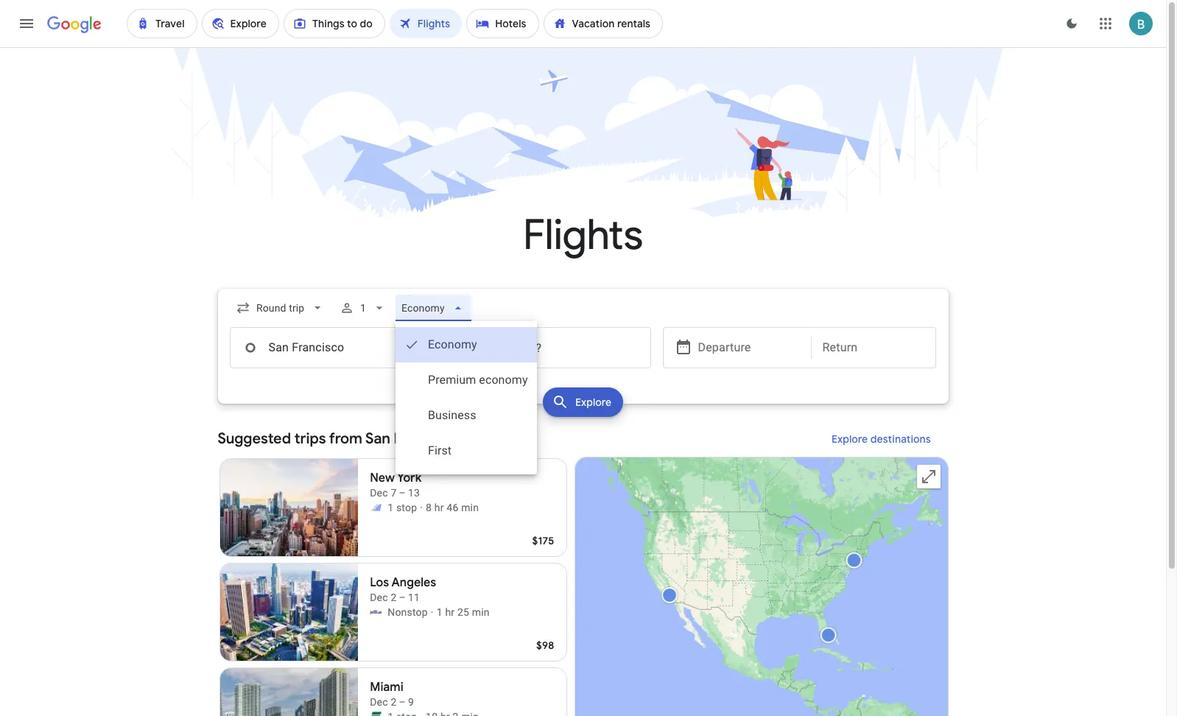 Task type: locate. For each thing, give the bounding box(es) containing it.
2 vertical spatial 1
[[437, 607, 443, 618]]

suggested trips from san francisco region
[[218, 422, 949, 716]]

1 vertical spatial explore
[[832, 433, 868, 446]]

25
[[458, 607, 470, 618]]

explore down the where to? text box
[[576, 396, 612, 409]]

explore inside button
[[576, 396, 612, 409]]

miami dec 2 – 9
[[370, 680, 414, 708]]

1 button
[[334, 290, 393, 326]]

 image
[[420, 500, 423, 515]]

1 horizontal spatial explore
[[832, 433, 868, 446]]

 image
[[431, 605, 434, 620]]

None field
[[230, 295, 331, 321], [396, 295, 471, 321], [230, 295, 331, 321], [396, 295, 471, 321]]

1
[[360, 302, 366, 314], [388, 502, 394, 514], [437, 607, 443, 618]]

1 vertical spatial dec
[[370, 592, 388, 604]]

min right 46 at the left of page
[[461, 502, 479, 514]]

explore left the destinations
[[832, 433, 868, 446]]

dec down 'los'
[[370, 592, 388, 604]]

explore inside button
[[832, 433, 868, 446]]

0 vertical spatial explore
[[576, 396, 612, 409]]

explore for explore
[[576, 396, 612, 409]]

0 vertical spatial min
[[461, 502, 479, 514]]

dec inside miami dec 2 – 9
[[370, 696, 388, 708]]

explore destinations button
[[814, 422, 949, 457]]

suggested
[[218, 430, 291, 448]]

stop
[[396, 502, 417, 514]]

1 vertical spatial hr
[[445, 607, 455, 618]]

1 option from the top
[[396, 327, 537, 363]]

2 option from the top
[[396, 363, 537, 398]]

flights
[[523, 209, 643, 262]]

hr
[[435, 502, 444, 514], [445, 607, 455, 618]]

0 horizontal spatial hr
[[435, 502, 444, 514]]

Where to? text field
[[443, 327, 651, 369]]

1 vertical spatial 1
[[388, 502, 394, 514]]

1 hr 25 min
[[437, 607, 490, 618]]

 image inside suggested trips from san francisco region
[[420, 500, 423, 515]]

dec inside los angeles dec 2 – 11
[[370, 592, 388, 604]]

frontier and spirit image
[[370, 502, 382, 514]]

york
[[397, 471, 422, 486]]

min
[[461, 502, 479, 514], [472, 607, 490, 618]]

miami
[[370, 680, 404, 695]]

hr right 8
[[435, 502, 444, 514]]

dec
[[370, 487, 388, 499], [370, 592, 388, 604], [370, 696, 388, 708]]

trips
[[295, 430, 326, 448]]

$175
[[533, 534, 555, 548]]

None text field
[[230, 327, 437, 369]]

1 horizontal spatial hr
[[445, 607, 455, 618]]

1 horizontal spatial 1
[[388, 502, 394, 514]]

1 inside 1 popup button
[[360, 302, 366, 314]]

suggested trips from san francisco
[[218, 430, 460, 448]]

option
[[396, 327, 537, 363], [396, 363, 537, 398], [396, 398, 537, 433], [396, 433, 537, 469]]

min for angeles
[[472, 607, 490, 618]]

1 dec from the top
[[370, 487, 388, 499]]

explore
[[576, 396, 612, 409], [832, 433, 868, 446]]

explore destinations
[[832, 433, 931, 446]]

2 dec from the top
[[370, 592, 388, 604]]

los angeles dec 2 – 11
[[370, 576, 437, 604]]

nonstop
[[388, 607, 428, 618]]

3 dec from the top
[[370, 696, 388, 708]]

0 vertical spatial 1
[[360, 302, 366, 314]]

main menu image
[[18, 15, 35, 32]]

0 horizontal spatial 1
[[360, 302, 366, 314]]

1 vertical spatial min
[[472, 607, 490, 618]]

angeles
[[392, 576, 437, 590]]

2 vertical spatial dec
[[370, 696, 388, 708]]

1 for 1
[[360, 302, 366, 314]]

min right 25
[[472, 607, 490, 618]]

jetblue image
[[370, 607, 382, 618]]

0 horizontal spatial explore
[[576, 396, 612, 409]]

hr left 25
[[445, 607, 455, 618]]

dec up frontier 'image' on the left
[[370, 696, 388, 708]]

0 vertical spatial dec
[[370, 487, 388, 499]]

0 vertical spatial hr
[[435, 502, 444, 514]]

1 for 1 hr 25 min
[[437, 607, 443, 618]]

dec up frontier and spirit icon
[[370, 487, 388, 499]]

2 horizontal spatial 1
[[437, 607, 443, 618]]

98 US dollars text field
[[537, 639, 555, 652]]

7 – 13
[[391, 487, 420, 499]]

dec inside new york dec 7 – 13
[[370, 487, 388, 499]]



Task type: describe. For each thing, give the bounding box(es) containing it.
dec for los
[[370, 592, 388, 604]]

Flight search field
[[206, 289, 961, 475]]

1 stop
[[388, 502, 417, 514]]

$98
[[537, 639, 555, 652]]

4 option from the top
[[396, 433, 537, 469]]

san
[[365, 430, 391, 448]]

francisco
[[394, 430, 460, 448]]

46
[[447, 502, 459, 514]]

Return text field
[[823, 328, 925, 368]]

min for york
[[461, 502, 479, 514]]

hr for new york
[[435, 502, 444, 514]]

from
[[329, 430, 363, 448]]

2 – 11
[[391, 592, 420, 604]]

select your preferred seating class. list box
[[396, 321, 537, 475]]

hr for los angeles
[[445, 607, 455, 618]]

8
[[426, 502, 432, 514]]

8 hr 46 min
[[426, 502, 479, 514]]

frontier image
[[370, 711, 382, 716]]

dec for new
[[370, 487, 388, 499]]

Departure text field
[[698, 328, 800, 368]]

destinations
[[871, 433, 931, 446]]

1 for 1 stop
[[388, 502, 394, 514]]

change appearance image
[[1055, 6, 1090, 41]]

175 US dollars text field
[[533, 534, 555, 548]]

3 option from the top
[[396, 398, 537, 433]]

los
[[370, 576, 389, 590]]

2 – 9
[[391, 696, 414, 708]]

explore for explore destinations
[[832, 433, 868, 446]]

new
[[370, 471, 395, 486]]

explore button
[[543, 388, 624, 417]]

new york dec 7 – 13
[[370, 471, 422, 499]]



Task type: vqa. For each thing, say whether or not it's contained in the screenshot.
Frontier image
yes



